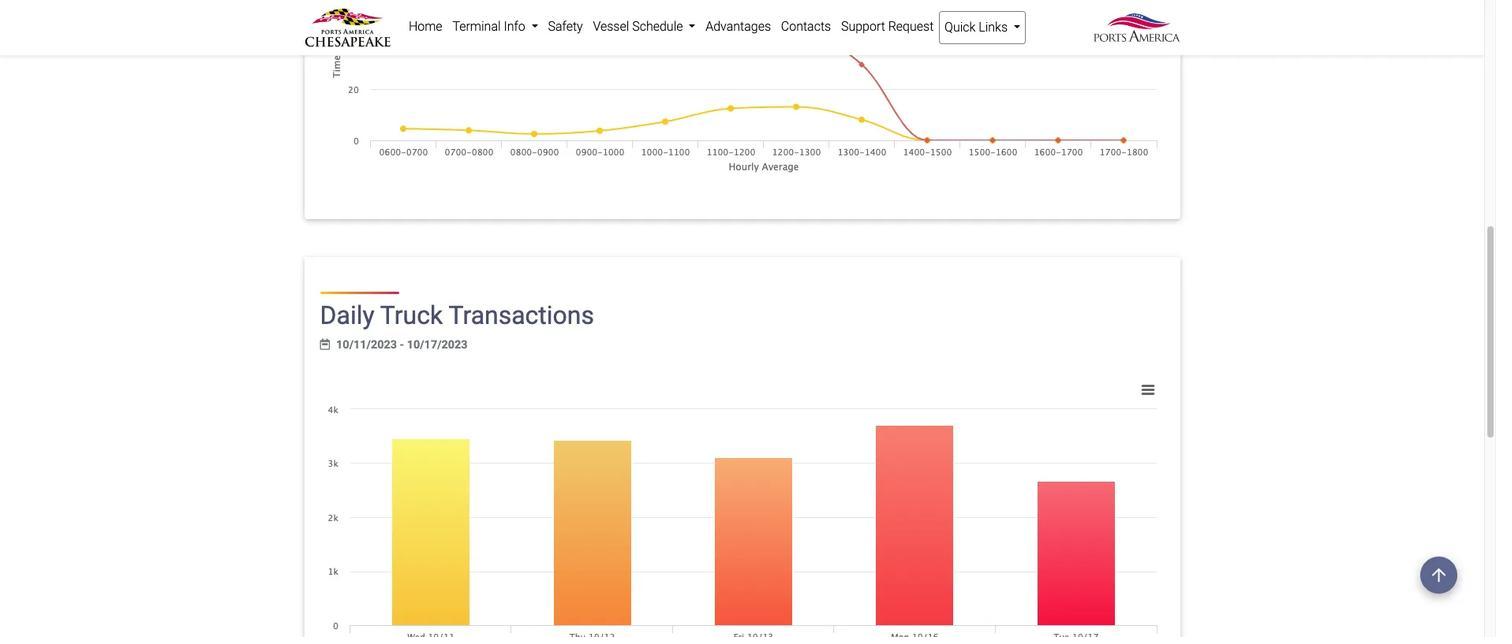 Task type: describe. For each thing, give the bounding box(es) containing it.
truck
[[380, 300, 443, 330]]

vessel
[[593, 19, 629, 34]]

info
[[504, 19, 525, 34]]

safety
[[548, 19, 583, 34]]

go to top image
[[1421, 557, 1458, 594]]

quick links link
[[939, 11, 1026, 44]]

contacts
[[781, 19, 831, 34]]

transactions
[[449, 300, 594, 330]]

daily
[[320, 300, 375, 330]]

request
[[888, 19, 934, 34]]

10/17/2023
[[407, 339, 468, 352]]

schedule
[[632, 19, 683, 34]]

vessel schedule link
[[588, 11, 701, 43]]



Task type: locate. For each thing, give the bounding box(es) containing it.
10/11/2023
[[336, 339, 397, 352]]

-
[[400, 339, 404, 352]]

10/11/2023 - 10/17/2023
[[336, 339, 468, 352]]

quick links
[[945, 20, 1011, 35]]

daily truck transactions
[[320, 300, 594, 330]]

home
[[409, 19, 442, 34]]

contacts link
[[776, 11, 836, 43]]

home link
[[404, 11, 448, 43]]

support request link
[[836, 11, 939, 43]]

terminal
[[453, 19, 501, 34]]

support request
[[841, 19, 934, 34]]

terminal info link
[[448, 11, 543, 43]]

terminal info
[[453, 19, 528, 34]]

quick
[[945, 20, 976, 35]]

advantages link
[[701, 11, 776, 43]]

support
[[841, 19, 885, 34]]

advantages
[[706, 19, 771, 34]]

links
[[979, 20, 1008, 35]]

calendar week image
[[320, 339, 330, 351]]

vessel schedule
[[593, 19, 686, 34]]

safety link
[[543, 11, 588, 43]]



Task type: vqa. For each thing, say whether or not it's contained in the screenshot.
"and" to the bottom
no



